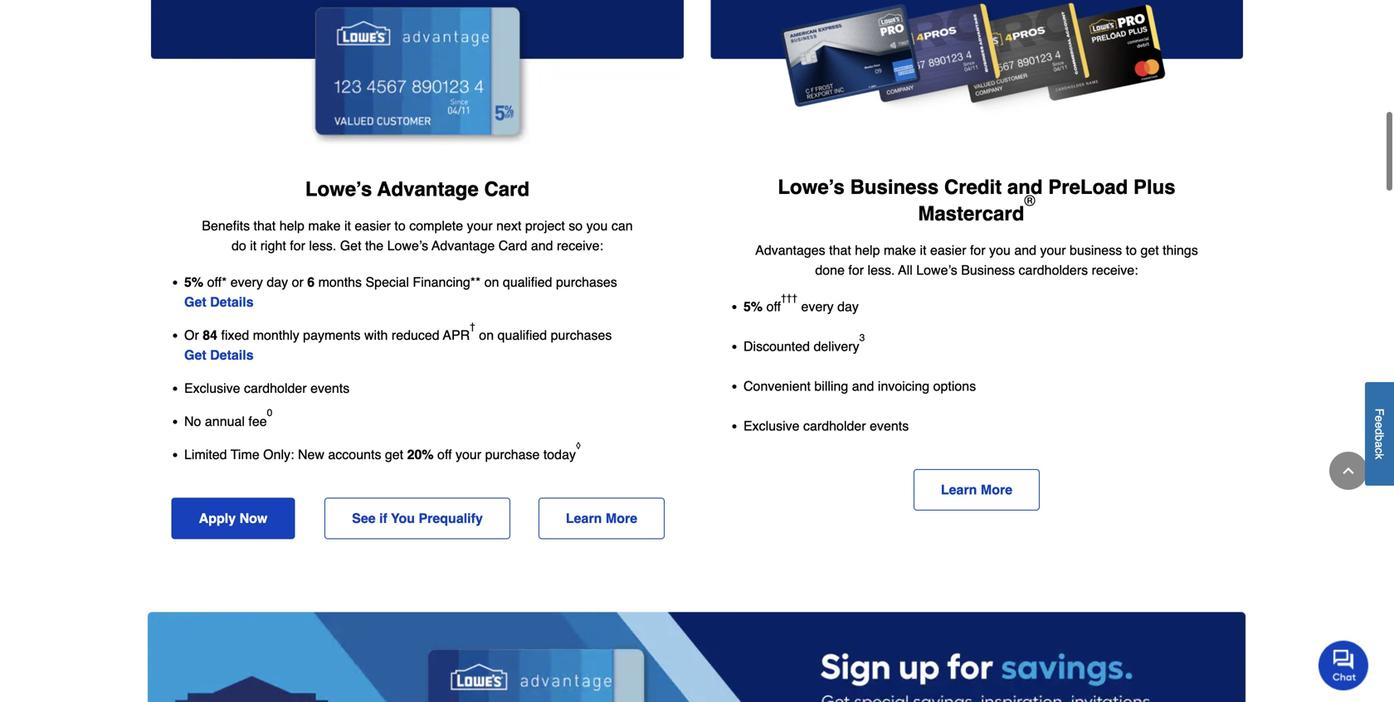 Task type: locate. For each thing, give the bounding box(es) containing it.
e up d
[[1373, 416, 1386, 423]]

that
[[254, 218, 276, 233], [829, 243, 851, 258]]

advantage
[[377, 178, 479, 201], [432, 238, 495, 253]]

1 vertical spatial your
[[1040, 243, 1066, 258]]

help
[[279, 218, 305, 233], [855, 243, 880, 258]]

2 details from the top
[[210, 348, 254, 363]]

purchases inside the 5% off* every day or 6 months special financing** on qualified purchases get details
[[556, 275, 617, 290]]

help up 'right'
[[279, 218, 305, 233]]

1 vertical spatial you
[[989, 243, 1011, 258]]

0 vertical spatial off
[[766, 299, 781, 314]]

1 vertical spatial get
[[385, 447, 403, 463]]

learn more link
[[914, 470, 1040, 511], [538, 498, 665, 540]]

0 vertical spatial easier
[[355, 218, 391, 233]]

get left the
[[340, 238, 361, 253]]

®
[[1024, 192, 1035, 209]]

and up cardholders
[[1014, 243, 1037, 258]]

see
[[352, 511, 376, 526]]

off inside 5% off ††† every day
[[766, 299, 781, 314]]

get details link down 84
[[184, 348, 254, 363]]

fee
[[248, 414, 267, 429]]

all
[[898, 263, 913, 278]]

1 horizontal spatial that
[[829, 243, 851, 258]]

make inside benefits that help make it easier to complete your next project so you can do it right for less. get the lowe's advantage card and receive:
[[308, 218, 341, 233]]

0 vertical spatial make
[[308, 218, 341, 233]]

get
[[340, 238, 361, 253], [184, 294, 206, 310], [184, 348, 206, 363]]

and right credit
[[1007, 176, 1043, 199]]

for down mastercard
[[970, 243, 986, 258]]

1 horizontal spatial off
[[766, 299, 781, 314]]

easier down mastercard
[[930, 243, 966, 258]]

advantage down complete
[[432, 238, 495, 253]]

0 horizontal spatial exclusive cardholder events
[[184, 381, 350, 396]]

1 horizontal spatial receive:
[[1092, 263, 1138, 278]]

help right advantages at the right top of the page
[[855, 243, 880, 258]]

get for day
[[184, 294, 206, 310]]

apply now
[[199, 511, 268, 526]]

lowe's right all
[[916, 263, 957, 278]]

events down invoicing
[[870, 419, 909, 434]]

1 vertical spatial day
[[837, 299, 859, 314]]

1 vertical spatial make
[[884, 243, 916, 258]]

on right †
[[479, 328, 494, 343]]

it inside advantages that help make it easier for you and your business to get things done for less. all lowe's business cardholders receive:
[[920, 243, 927, 258]]

0 vertical spatial less.
[[309, 238, 336, 253]]

0 vertical spatial business
[[850, 176, 939, 199]]

0 vertical spatial get details link
[[184, 294, 254, 310]]

easier
[[355, 218, 391, 233], [930, 243, 966, 258]]

5% left the "†††"
[[744, 299, 763, 314]]

to inside advantages that help make it easier for you and your business to get things done for less. all lowe's business cardholders receive:
[[1126, 243, 1137, 258]]

0 vertical spatial events
[[310, 381, 350, 396]]

every right the "†††"
[[801, 299, 834, 314]]

advantage up complete
[[377, 178, 479, 201]]

5% for 5% off* every day or 6 months special financing** on qualified purchases get details
[[184, 275, 203, 290]]

2 get details link from the top
[[184, 348, 254, 363]]

84
[[203, 328, 217, 343]]

1 vertical spatial cardholder
[[803, 419, 866, 434]]

get details link
[[184, 294, 254, 310], [184, 348, 254, 363]]

advantage inside benefits that help make it easier to complete your next project so you can do it right for less. get the lowe's advantage card and receive:
[[432, 238, 495, 253]]

exclusive cardholder events down billing
[[744, 419, 909, 434]]

you
[[586, 218, 608, 233], [989, 243, 1011, 258]]

make up 6 at top
[[308, 218, 341, 233]]

qualified
[[503, 275, 552, 290], [498, 328, 547, 343]]

business down mastercard
[[961, 263, 1015, 278]]

0 vertical spatial day
[[267, 275, 288, 290]]

that for lowe's advantage card
[[254, 218, 276, 233]]

0 horizontal spatial receive:
[[557, 238, 603, 253]]

more for leftmost learn more link
[[606, 511, 637, 526]]

help inside advantages that help make it easier for you and your business to get things done for less. all lowe's business cardholders receive:
[[855, 243, 880, 258]]

financing**
[[413, 275, 481, 290]]

0 horizontal spatial day
[[267, 275, 288, 290]]

0 vertical spatial purchases
[[556, 275, 617, 290]]

details inside the 5% off* every day or 6 months special financing** on qualified purchases get details
[[210, 294, 254, 310]]

your left purchase
[[456, 447, 481, 463]]

0 vertical spatial on
[[484, 275, 499, 290]]

0
[[267, 408, 272, 419]]

learn more for right learn more link
[[941, 483, 1013, 498]]

for right done
[[848, 263, 864, 278]]

and inside lowe's business credit and preload plus mastercard
[[1007, 176, 1043, 199]]

f e e d b a c k
[[1373, 409, 1386, 460]]

exclusive cardholder events
[[184, 381, 350, 396], [744, 419, 909, 434]]

e
[[1373, 416, 1386, 423], [1373, 423, 1386, 429]]

on
[[484, 275, 499, 290], [479, 328, 494, 343]]

cardholder up 0
[[244, 381, 307, 396]]

qualified inside the 5% off* every day or 6 months special financing** on qualified purchases get details
[[503, 275, 552, 290]]

get inside benefits that help make it easier to complete your next project so you can do it right for less. get the lowe's advantage card and receive:
[[340, 238, 361, 253]]

things
[[1163, 243, 1198, 258]]

now
[[239, 511, 268, 526]]

5% inside the 5% off* every day or 6 months special financing** on qualified purchases get details
[[184, 275, 203, 290]]

1 vertical spatial advantage
[[432, 238, 495, 253]]

it right do
[[250, 238, 257, 253]]

1 vertical spatial help
[[855, 243, 880, 258]]

0 horizontal spatial 5%
[[184, 275, 203, 290]]

learn more
[[941, 483, 1013, 498], [566, 511, 637, 526]]

make inside advantages that help make it easier for you and your business to get things done for less. all lowe's business cardholders receive:
[[884, 243, 916, 258]]

details inside the or 84 fixed monthly payments with reduced apr † on qualified purchases get details
[[210, 348, 254, 363]]

0 horizontal spatial learn more link
[[538, 498, 665, 540]]

1 vertical spatial exclusive
[[744, 419, 800, 434]]

0 vertical spatial you
[[586, 218, 608, 233]]

get left 20%
[[385, 447, 403, 463]]

1 horizontal spatial get
[[1141, 243, 1159, 258]]

cardholder down billing
[[803, 419, 866, 434]]

exclusive up no annual fee 0
[[184, 381, 240, 396]]

day down done
[[837, 299, 859, 314]]

receive: inside advantages that help make it easier for you and your business to get things done for less. all lowe's business cardholders receive:
[[1092, 263, 1138, 278]]

0 horizontal spatial learn
[[566, 511, 602, 526]]

0 vertical spatial get
[[340, 238, 361, 253]]

lowe's up advantages at the right top of the page
[[778, 176, 845, 199]]

less.
[[309, 238, 336, 253], [868, 263, 895, 278]]

0 horizontal spatial you
[[586, 218, 608, 233]]

lowe's business credit and preload plus mastercard
[[778, 176, 1176, 225]]

get down or
[[184, 348, 206, 363]]

0 vertical spatial receive:
[[557, 238, 603, 253]]

0 vertical spatial learn more
[[941, 483, 1013, 498]]

benefits
[[202, 218, 250, 233]]

card inside benefits that help make it easier to complete your next project so you can do it right for less. get the lowe's advantage card and receive:
[[499, 238, 527, 253]]

your inside limited time only: new accounts get 20% off your purchase today ◊
[[456, 447, 481, 463]]

†††
[[781, 293, 798, 304]]

off up discounted
[[766, 299, 781, 314]]

and down project
[[531, 238, 553, 253]]

1 vertical spatial get
[[184, 294, 206, 310]]

0 vertical spatial every
[[231, 275, 263, 290]]

5% left off*
[[184, 275, 203, 290]]

1 vertical spatial more
[[606, 511, 637, 526]]

to
[[395, 218, 406, 233], [1126, 243, 1137, 258]]

that up done
[[829, 243, 851, 258]]

e up 'b'
[[1373, 423, 1386, 429]]

get inside advantages that help make it easier for you and your business to get things done for less. all lowe's business cardholders receive:
[[1141, 243, 1159, 258]]

0 horizontal spatial easier
[[355, 218, 391, 233]]

scroll to top element
[[1330, 452, 1368, 490]]

1 horizontal spatial help
[[855, 243, 880, 258]]

if
[[379, 511, 387, 526]]

exclusive cardholder events up 0
[[184, 381, 350, 396]]

every
[[231, 275, 263, 290], [801, 299, 834, 314]]

make up all
[[884, 243, 916, 258]]

it up months
[[344, 218, 351, 233]]

on for financing**
[[484, 275, 499, 290]]

0 horizontal spatial more
[[606, 511, 637, 526]]

help inside benefits that help make it easier to complete your next project so you can do it right for less. get the lowe's advantage card and receive:
[[279, 218, 305, 233]]

1 horizontal spatial to
[[1126, 243, 1137, 258]]

purchases
[[556, 275, 617, 290], [551, 328, 612, 343]]

5% inside 5% off ††† every day
[[744, 299, 763, 314]]

get for monthly
[[184, 348, 206, 363]]

details
[[210, 294, 254, 310], [210, 348, 254, 363]]

qualified inside the or 84 fixed monthly payments with reduced apr † on qualified purchases get details
[[498, 328, 547, 343]]

learn for leftmost learn more link
[[566, 511, 602, 526]]

0 vertical spatial that
[[254, 218, 276, 233]]

easier up the
[[355, 218, 391, 233]]

1 vertical spatial details
[[210, 348, 254, 363]]

off right 20%
[[437, 447, 452, 463]]

0 vertical spatial help
[[279, 218, 305, 233]]

qualified for financing**
[[503, 275, 552, 290]]

easier inside advantages that help make it easier for you and your business to get things done for less. all lowe's business cardholders receive:
[[930, 243, 966, 258]]

monthly
[[253, 328, 299, 343]]

5%
[[184, 275, 203, 290], [744, 299, 763, 314]]

1 vertical spatial purchases
[[551, 328, 612, 343]]

1 vertical spatial easier
[[930, 243, 966, 258]]

next
[[496, 218, 522, 233]]

1 vertical spatial receive:
[[1092, 263, 1138, 278]]

purchases inside the or 84 fixed monthly payments with reduced apr † on qualified purchases get details
[[551, 328, 612, 343]]

1 vertical spatial qualified
[[498, 328, 547, 343]]

get
[[1141, 243, 1159, 258], [385, 447, 403, 463]]

you right so
[[586, 218, 608, 233]]

f
[[1373, 409, 1386, 416]]

qualified right †
[[498, 328, 547, 343]]

0 vertical spatial get
[[1141, 243, 1159, 258]]

plus
[[1134, 176, 1176, 199]]

1 horizontal spatial easier
[[930, 243, 966, 258]]

exclusive
[[184, 381, 240, 396], [744, 419, 800, 434]]

qualified down project
[[503, 275, 552, 290]]

1 horizontal spatial business
[[961, 263, 1015, 278]]

0 horizontal spatial every
[[231, 275, 263, 290]]

1 vertical spatial 5%
[[744, 299, 763, 314]]

to right the business
[[1126, 243, 1137, 258]]

easier inside benefits that help make it easier to complete your next project so you can do it right for less. get the lowe's advantage card and receive:
[[355, 218, 391, 233]]

1 horizontal spatial exclusive
[[744, 419, 800, 434]]

purchases for or 84 fixed monthly payments with reduced apr † on qualified purchases get details
[[551, 328, 612, 343]]

details down off*
[[210, 294, 254, 310]]

learn
[[941, 483, 977, 498], [566, 511, 602, 526]]

receive: down the business
[[1092, 263, 1138, 278]]

1 horizontal spatial exclusive cardholder events
[[744, 419, 909, 434]]

1 vertical spatial off
[[437, 447, 452, 463]]

0 vertical spatial qualified
[[503, 275, 552, 290]]

every right off*
[[231, 275, 263, 290]]

0 vertical spatial more
[[981, 483, 1013, 498]]

get inside the or 84 fixed monthly payments with reduced apr † on qualified purchases get details
[[184, 348, 206, 363]]

that inside benefits that help make it easier to complete your next project so you can do it right for less. get the lowe's advantage card and receive:
[[254, 218, 276, 233]]

5% off ††† every day
[[744, 293, 859, 314]]

lowe's inside advantages that help make it easier for you and your business to get things done for less. all lowe's business cardholders receive:
[[916, 263, 957, 278]]

on inside the or 84 fixed monthly payments with reduced apr † on qualified purchases get details
[[479, 328, 494, 343]]

or 84 fixed monthly payments with reduced apr † on qualified purchases get details
[[184, 321, 612, 363]]

1 details from the top
[[210, 294, 254, 310]]

0 horizontal spatial help
[[279, 218, 305, 233]]

0 horizontal spatial learn more
[[566, 511, 637, 526]]

that up 'right'
[[254, 218, 276, 233]]

day left or on the top left
[[267, 275, 288, 290]]

2 horizontal spatial it
[[920, 243, 927, 258]]

less. up 6 at top
[[309, 238, 336, 253]]

receive: down so
[[557, 238, 603, 253]]

and inside advantages that help make it easier for you and your business to get things done for less. all lowe's business cardholders receive:
[[1014, 243, 1037, 258]]

0 horizontal spatial events
[[310, 381, 350, 396]]

to left complete
[[395, 218, 406, 233]]

your left the next
[[467, 218, 493, 233]]

1 horizontal spatial less.
[[868, 263, 895, 278]]

cardholder
[[244, 381, 307, 396], [803, 419, 866, 434]]

1 horizontal spatial cardholder
[[803, 419, 866, 434]]

business
[[1070, 243, 1122, 258]]

delivery
[[814, 339, 859, 354]]

less. left all
[[868, 263, 895, 278]]

your up cardholders
[[1040, 243, 1066, 258]]

get inside limited time only: new accounts get 20% off your purchase today ◊
[[385, 447, 403, 463]]

1 horizontal spatial 5%
[[744, 299, 763, 314]]

mastercard
[[918, 202, 1024, 225]]

card down the next
[[499, 238, 527, 253]]

get left things
[[1141, 243, 1159, 258]]

0 vertical spatial 5%
[[184, 275, 203, 290]]

lowe's
[[778, 176, 845, 199], [305, 178, 372, 201], [387, 238, 428, 253], [916, 263, 957, 278]]

business left credit
[[850, 176, 939, 199]]

1 vertical spatial get details link
[[184, 348, 254, 363]]

0 horizontal spatial to
[[395, 218, 406, 233]]

1 vertical spatial exclusive cardholder events
[[744, 419, 909, 434]]

lowe's right the
[[387, 238, 428, 253]]

day
[[267, 275, 288, 290], [837, 299, 859, 314]]

0 horizontal spatial off
[[437, 447, 452, 463]]

more
[[981, 483, 1013, 498], [606, 511, 637, 526]]

1 horizontal spatial for
[[848, 263, 864, 278]]

details for fixed
[[210, 348, 254, 363]]

for right 'right'
[[290, 238, 305, 253]]

with
[[364, 328, 388, 343]]

0 horizontal spatial cardholder
[[244, 381, 307, 396]]

for
[[290, 238, 305, 253], [970, 243, 986, 258], [848, 263, 864, 278]]

it down mastercard
[[920, 243, 927, 258]]

card up the next
[[484, 178, 530, 201]]

prequalify
[[419, 511, 483, 526]]

0 vertical spatial advantage
[[377, 178, 479, 201]]

0 vertical spatial learn
[[941, 483, 977, 498]]

your inside advantages that help make it easier for you and your business to get things done for less. all lowe's business cardholders receive:
[[1040, 243, 1066, 258]]

1 vertical spatial learn more
[[566, 511, 637, 526]]

1 horizontal spatial learn
[[941, 483, 977, 498]]

you inside benefits that help make it easier to complete your next project so you can do it right for less. get the lowe's advantage card and receive:
[[586, 218, 608, 233]]

1 horizontal spatial day
[[837, 299, 859, 314]]

it
[[344, 218, 351, 233], [250, 238, 257, 253], [920, 243, 927, 258]]

0 horizontal spatial get
[[385, 447, 403, 463]]

day inside 5% off ††† every day
[[837, 299, 859, 314]]

1 horizontal spatial more
[[981, 483, 1013, 498]]

your inside benefits that help make it easier to complete your next project so you can do it right for less. get the lowe's advantage card and receive:
[[467, 218, 493, 233]]

and inside benefits that help make it easier to complete your next project so you can do it right for less. get the lowe's advantage card and receive:
[[531, 238, 553, 253]]

learn for right learn more link
[[941, 483, 977, 498]]

get inside the 5% off* every day or 6 months special financing** on qualified purchases get details
[[184, 294, 206, 310]]

invoicing
[[878, 379, 930, 394]]

get up or
[[184, 294, 206, 310]]

events down the payments
[[310, 381, 350, 396]]

time
[[231, 447, 260, 463]]

0 horizontal spatial that
[[254, 218, 276, 233]]

new
[[298, 447, 324, 463]]

1 vertical spatial to
[[1126, 243, 1137, 258]]

off*
[[207, 275, 227, 290]]

only:
[[263, 447, 294, 463]]

no
[[184, 414, 201, 429]]

see if you prequalify
[[352, 511, 483, 526]]

that inside advantages that help make it easier for you and your business to get things done for less. all lowe's business cardholders receive:
[[829, 243, 851, 258]]

right
[[260, 238, 286, 253]]

1 vertical spatial on
[[479, 328, 494, 343]]

0 vertical spatial to
[[395, 218, 406, 233]]

you down mastercard
[[989, 243, 1011, 258]]

1 horizontal spatial learn more
[[941, 483, 1013, 498]]

1 vertical spatial every
[[801, 299, 834, 314]]

lowe's inside lowe's business credit and preload plus mastercard
[[778, 176, 845, 199]]

0 horizontal spatial for
[[290, 238, 305, 253]]

receive:
[[557, 238, 603, 253], [1092, 263, 1138, 278]]

details for every
[[210, 294, 254, 310]]

0 horizontal spatial business
[[850, 176, 939, 199]]

chat invite button image
[[1319, 641, 1369, 691]]

1 horizontal spatial every
[[801, 299, 834, 314]]

exclusive down convenient
[[744, 419, 800, 434]]

cardholders
[[1019, 263, 1088, 278]]

2 vertical spatial your
[[456, 447, 481, 463]]

0 vertical spatial details
[[210, 294, 254, 310]]

1 vertical spatial events
[[870, 419, 909, 434]]

0 horizontal spatial exclusive
[[184, 381, 240, 396]]

learn more for leftmost learn more link
[[566, 511, 637, 526]]

get details link down off*
[[184, 294, 254, 310]]

on right financing**
[[484, 275, 499, 290]]

3
[[859, 332, 865, 344]]

details down fixed
[[210, 348, 254, 363]]

0 vertical spatial your
[[467, 218, 493, 233]]

on inside the 5% off* every day or 6 months special financing** on qualified purchases get details
[[484, 275, 499, 290]]

1 vertical spatial card
[[499, 238, 527, 253]]



Task type: vqa. For each thing, say whether or not it's contained in the screenshot.
THE THE
yes



Task type: describe. For each thing, give the bounding box(es) containing it.
receive: inside benefits that help make it easier to complete your next project so you can do it right for less. get the lowe's advantage card and receive:
[[557, 238, 603, 253]]

to inside benefits that help make it easier to complete your next project so you can do it right for less. get the lowe's advantage card and receive:
[[395, 218, 406, 233]]

options
[[933, 379, 976, 394]]

see if you prequalify link
[[325, 498, 510, 540]]

today
[[543, 447, 576, 463]]

the
[[365, 238, 384, 253]]

or
[[184, 328, 199, 343]]

project
[[525, 218, 565, 233]]

1 get details link from the top
[[184, 294, 254, 310]]

qualified for †
[[498, 328, 547, 343]]

5% for 5% off ††† every day
[[744, 299, 763, 314]]

you
[[391, 511, 415, 526]]

purchase
[[485, 447, 540, 463]]

help for lowe's business credit and preload plus mastercard
[[855, 243, 880, 258]]

1 horizontal spatial learn more link
[[914, 470, 1040, 511]]

apr
[[443, 328, 470, 343]]

it for lowe's business credit and preload plus mastercard
[[920, 243, 927, 258]]

advantages that help make it easier for you and your business to get things done for less. all lowe's business cardholders receive:
[[755, 243, 1198, 278]]

d
[[1373, 429, 1386, 436]]

2 e from the top
[[1373, 423, 1386, 429]]

0 vertical spatial exclusive
[[184, 381, 240, 396]]

help for lowe's advantage card
[[279, 218, 305, 233]]

20%
[[407, 447, 434, 463]]

accounts
[[328, 447, 381, 463]]

less. inside advantages that help make it easier for you and your business to get things done for less. all lowe's business cardholders receive:
[[868, 263, 895, 278]]

your for so
[[467, 218, 493, 233]]

you inside advantages that help make it easier for you and your business to get things done for less. all lowe's business cardholders receive:
[[989, 243, 1011, 258]]

apply now link
[[172, 498, 295, 540]]

make for advantage
[[308, 218, 341, 233]]

1 e from the top
[[1373, 416, 1386, 423]]

sign up for savings. get special savings, inspiration and invitations when you sign up for emails. image
[[148, 613, 1247, 703]]

fixed
[[221, 328, 249, 343]]

credit
[[944, 176, 1002, 199]]

lowe's advantage card
[[305, 178, 530, 201]]

more for right learn more link
[[981, 483, 1013, 498]]

1 horizontal spatial events
[[870, 419, 909, 434]]

your for ◊
[[456, 447, 481, 463]]

every inside 5% off ††† every day
[[801, 299, 834, 314]]

that for lowe's business credit and preload plus mastercard
[[829, 243, 851, 258]]

or
[[292, 275, 304, 290]]

special
[[366, 275, 409, 290]]

lowe's inside benefits that help make it easier to complete your next project so you can do it right for less. get the lowe's advantage card and receive:
[[387, 238, 428, 253]]

months
[[318, 275, 362, 290]]

apply
[[199, 511, 236, 526]]

reduced
[[392, 328, 440, 343]]

0 horizontal spatial it
[[250, 238, 257, 253]]

discounted delivery 3
[[744, 332, 865, 354]]

2 horizontal spatial for
[[970, 243, 986, 258]]

and right billing
[[852, 379, 874, 394]]

convenient billing and invoicing options
[[744, 379, 976, 394]]

purchases for 5% off* every day or 6 months special financing** on qualified purchases get details
[[556, 275, 617, 290]]

easier for advantage
[[355, 218, 391, 233]]

k
[[1373, 454, 1386, 460]]

preload
[[1048, 176, 1128, 199]]

day inside the 5% off* every day or 6 months special financing** on qualified purchases get details
[[267, 275, 288, 290]]

a
[[1373, 442, 1386, 448]]

for inside benefits that help make it easier to complete your next project so you can do it right for less. get the lowe's advantage card and receive:
[[290, 238, 305, 253]]

benefits that help make it easier to complete your next project so you can do it right for less. get the lowe's advantage card and receive:
[[202, 218, 633, 253]]

so
[[569, 218, 583, 233]]

6
[[307, 275, 315, 290]]

convenient
[[744, 379, 811, 394]]

easier for business
[[930, 243, 966, 258]]

◊
[[576, 441, 581, 452]]

advantages
[[755, 243, 825, 258]]

payments
[[303, 328, 361, 343]]

off inside limited time only: new accounts get 20% off your purchase today ◊
[[437, 447, 452, 463]]

for your business. image
[[710, 0, 1243, 144]]

complete
[[409, 218, 463, 233]]

no annual fee 0
[[184, 408, 272, 429]]

0 vertical spatial exclusive cardholder events
[[184, 381, 350, 396]]

can
[[612, 218, 633, 233]]

lowe's up the
[[305, 178, 372, 201]]

annual
[[205, 414, 245, 429]]

it for lowe's advantage card
[[344, 218, 351, 233]]

business inside lowe's business credit and preload plus mastercard
[[850, 176, 939, 199]]

done
[[815, 263, 845, 278]]

limited time only: new accounts get 20% off your purchase today ◊
[[184, 441, 584, 463]]

f e e d b a c k button
[[1365, 383, 1394, 486]]

c
[[1373, 448, 1386, 454]]

every inside the 5% off* every day or 6 months special financing** on qualified purchases get details
[[231, 275, 263, 290]]

business inside advantages that help make it easier for you and your business to get things done for less. all lowe's business cardholders receive:
[[961, 263, 1015, 278]]

chevron up image
[[1340, 463, 1357, 480]]

discounted
[[744, 339, 810, 354]]

†
[[470, 321, 475, 333]]

on for †
[[479, 328, 494, 343]]

0 vertical spatial card
[[484, 178, 530, 201]]

0 vertical spatial cardholder
[[244, 381, 307, 396]]

5% off* every day or 6 months special financing** on qualified purchases get details
[[184, 275, 617, 310]]

do
[[232, 238, 246, 253]]

limited
[[184, 447, 227, 463]]

make for business
[[884, 243, 916, 258]]

b
[[1373, 436, 1386, 442]]

less. inside benefits that help make it easier to complete your next project so you can do it right for less. get the lowe's advantage card and receive:
[[309, 238, 336, 253]]

billing
[[814, 379, 848, 394]]

for your home. image
[[151, 0, 684, 146]]



